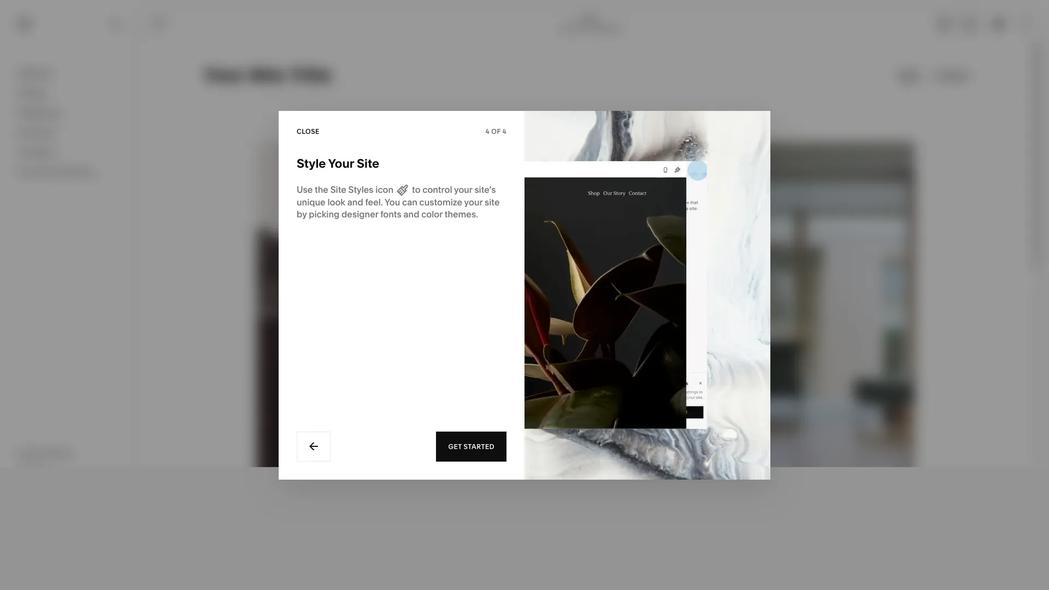 Task type: locate. For each thing, give the bounding box(es) containing it.
0 horizontal spatial site
[[330, 184, 346, 195]]

0 horizontal spatial and
[[347, 197, 363, 208]]

your up themes.
[[464, 197, 483, 208]]

your
[[454, 184, 473, 195], [464, 197, 483, 208]]

unique
[[297, 197, 326, 208]]

get started
[[448, 442, 495, 451]]

contacts
[[18, 127, 56, 138]]

1 horizontal spatial 4
[[503, 127, 507, 136]]

site
[[357, 156, 379, 171], [330, 184, 346, 195]]

animation showing how to open the site styles panel on a squarespace site. image
[[525, 161, 707, 429]]

by
[[297, 209, 307, 220]]

close button
[[297, 122, 320, 142]]

edit button
[[145, 14, 175, 34]]

acuity
[[18, 166, 44, 177]]

website link
[[18, 67, 121, 80]]

1 vertical spatial and
[[404, 209, 419, 220]]

edit
[[152, 19, 167, 28]]

published
[[590, 24, 621, 32]]

style
[[297, 156, 326, 171]]

site for your
[[357, 156, 379, 171]]

icon
[[376, 184, 394, 195]]

0 vertical spatial and
[[347, 197, 363, 208]]

work
[[582, 15, 598, 23]]

selling link
[[18, 87, 121, 100]]

1 4 from the left
[[486, 127, 490, 136]]

control
[[423, 184, 452, 195]]

analytics
[[18, 146, 56, 157]]

the
[[315, 184, 328, 195]]

acuity scheduling link
[[18, 166, 121, 179]]

0 vertical spatial site
[[357, 156, 379, 171]]

4 right of
[[503, 127, 507, 136]]

look
[[328, 197, 345, 208]]

use
[[297, 184, 313, 195]]

fonts
[[380, 209, 401, 220]]

1 horizontal spatial and
[[404, 209, 419, 220]]

feel.
[[365, 197, 383, 208]]

1 horizontal spatial site
[[357, 156, 379, 171]]

tab list
[[932, 15, 982, 33]]

1 vertical spatial site
[[330, 184, 346, 195]]

0 horizontal spatial 4
[[486, 127, 490, 136]]

your left site's
[[454, 184, 473, 195]]

and down can
[[404, 209, 419, 220]]

2 4 from the left
[[503, 127, 507, 136]]

designer
[[342, 209, 378, 220]]

analytics link
[[18, 146, 121, 159]]

marketing link
[[18, 107, 121, 120]]

1 vertical spatial your
[[464, 197, 483, 208]]

site right your
[[357, 156, 379, 171]]

4 left of
[[486, 127, 490, 136]]

and
[[347, 197, 363, 208], [404, 209, 419, 220]]

site up look
[[330, 184, 346, 195]]

styles
[[348, 184, 374, 195]]

4
[[486, 127, 490, 136], [503, 127, 507, 136]]

color
[[421, 209, 443, 220]]

themes.
[[445, 209, 478, 220]]

and up designer
[[347, 197, 363, 208]]

scheduling
[[46, 166, 94, 177]]



Task type: describe. For each thing, give the bounding box(es) containing it.
site
[[485, 197, 500, 208]]

selling
[[18, 87, 46, 98]]

of
[[491, 127, 501, 136]]

asset
[[18, 448, 42, 459]]

get started button
[[436, 431, 507, 462]]

style your site
[[297, 156, 379, 171]]

asset library
[[18, 448, 73, 459]]

contacts link
[[18, 126, 121, 139]]

you
[[385, 197, 400, 208]]

to
[[412, 184, 421, 195]]

get
[[448, 442, 462, 451]]

·
[[587, 24, 589, 32]]

site's
[[475, 184, 496, 195]]

can
[[402, 197, 417, 208]]

marketing
[[18, 107, 60, 118]]

settings
[[18, 468, 52, 478]]

site for the
[[330, 184, 346, 195]]

settings link
[[18, 467, 121, 480]]

acuity scheduling
[[18, 166, 94, 177]]

started
[[464, 442, 495, 451]]

library
[[44, 448, 73, 459]]

asset library link
[[18, 447, 121, 460]]

0 vertical spatial your
[[454, 184, 473, 195]]

use the site styles icon
[[297, 184, 394, 195]]

4 of 4
[[486, 127, 507, 136]]

your
[[328, 156, 354, 171]]

customize
[[419, 197, 462, 208]]

to control your site's unique look and feel. you can customize your site by picking designer fonts and color themes.
[[297, 184, 500, 220]]

work portfolio · published
[[559, 15, 621, 32]]

picking
[[309, 209, 340, 220]]

close
[[297, 127, 320, 136]]

website
[[18, 68, 52, 79]]

portfolio
[[559, 24, 586, 32]]



Task type: vqa. For each thing, say whether or not it's contained in the screenshot.
ANALYTICS link
yes



